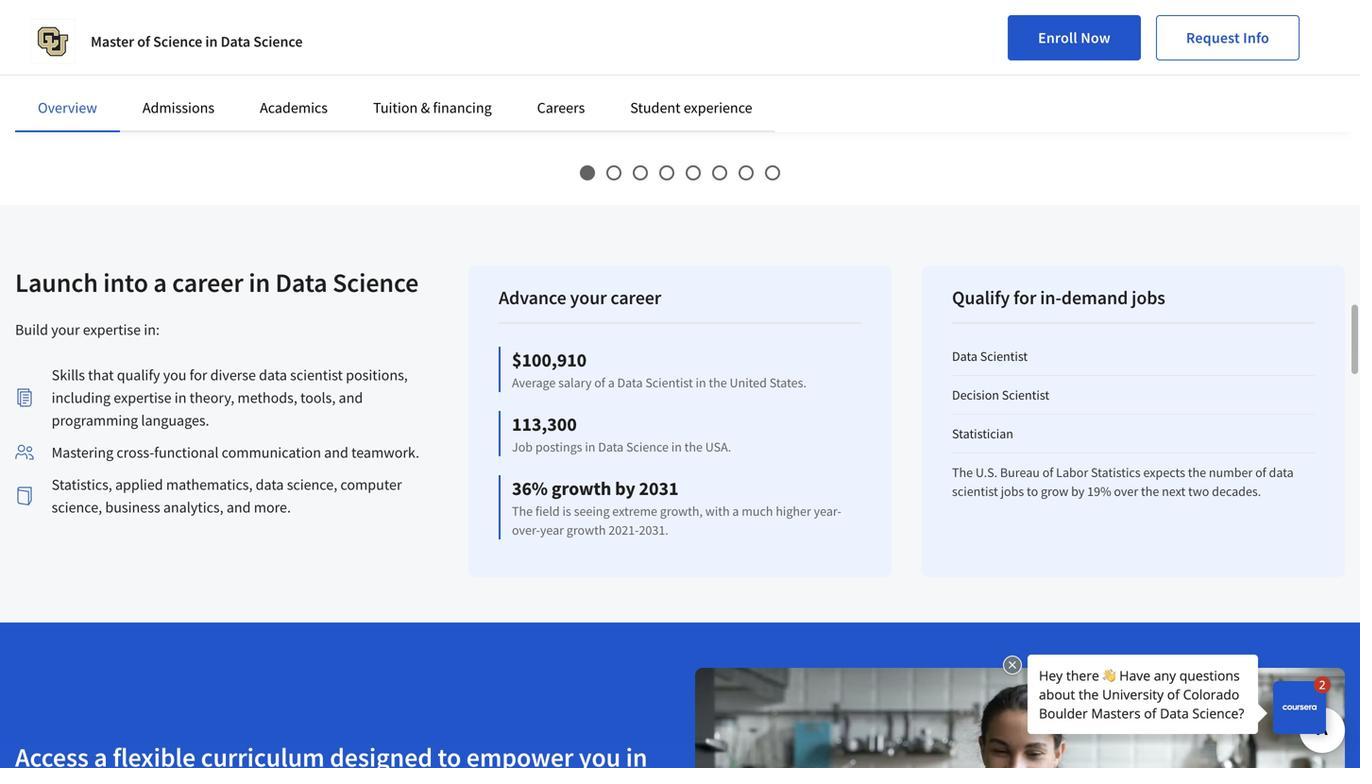 Task type: describe. For each thing, give the bounding box(es) containing it.
skills that qualify you for diverse data scientist positions, including expertise in theory, methods, tools, and programming languages.
[[52, 366, 408, 430]]

over-
[[512, 522, 540, 539]]

ms-
[[890, 63, 911, 80]]

mastering cross-functional communication and teamwork.
[[52, 443, 420, 462]]

in inside $100,910 average salary of a data scientist in the united states.
[[696, 374, 707, 391]]

game
[[796, 63, 827, 80]]

advance your career
[[499, 286, 662, 310]]

united
[[730, 374, 767, 391]]

job
[[512, 439, 533, 456]]

languages.
[[141, 411, 209, 430]]

113,300
[[512, 413, 577, 436]]

applied
[[115, 475, 163, 494]]

decision
[[953, 387, 1000, 404]]

info
[[1244, 28, 1270, 47]]

u.s.
[[976, 464, 998, 481]]

field
[[536, 503, 560, 520]]

seeing
[[574, 503, 610, 520]]

launch
[[15, 266, 98, 299]]

salary
[[559, 374, 592, 391]]

teamwork.
[[352, 443, 420, 462]]

1 horizontal spatial science,
[[287, 475, 338, 494]]

master
[[91, 32, 134, 51]]

usa.
[[706, 439, 732, 456]]

that
[[88, 366, 114, 385]]

bureau
[[1001, 464, 1040, 481]]

$100,910
[[512, 348, 587, 372]]

of up grow
[[1043, 464, 1054, 481]]

data scientist
[[953, 348, 1028, 365]]

into
[[103, 266, 148, 299]]

mathematics,
[[166, 475, 253, 494]]

student experience
[[631, 98, 753, 117]]

you
[[163, 366, 187, 385]]

of inside $100,910 average salary of a data scientist in the united states.
[[595, 374, 606, 391]]

build your expertise in:
[[15, 320, 160, 339]]

data inside the u.s. bureau of labor statistics expects the number of data scientist jobs to grow by 19% over the next two decades.
[[1270, 464, 1294, 481]]

decades.
[[1213, 483, 1262, 500]]

video game designer & ms-ds student
[[762, 63, 972, 80]]

2021-
[[609, 522, 639, 539]]

designer
[[829, 63, 877, 80]]

advance
[[499, 286, 567, 310]]

the inside $100,910 average salary of a data scientist in the united states.
[[709, 374, 727, 391]]

by inside the u.s. bureau of labor statistics expects the number of data scientist jobs to grow by 19% over the next two decades.
[[1072, 483, 1085, 500]]

labor
[[1057, 464, 1089, 481]]

statistics
[[1092, 464, 1141, 481]]

ds
[[911, 63, 927, 80]]

statistics, applied mathematics, data science, computer science, business analytics, and more.
[[52, 475, 402, 517]]

launch into a career in data science
[[15, 266, 419, 299]]

functional
[[154, 443, 219, 462]]

student experience link
[[631, 98, 753, 117]]

to
[[1027, 483, 1039, 500]]

1 horizontal spatial career
[[611, 286, 662, 310]]

academics link
[[260, 98, 328, 117]]

business
[[105, 498, 160, 517]]

theory,
[[190, 389, 235, 407]]

skills
[[52, 366, 85, 385]]

expects
[[1144, 464, 1186, 481]]

admissions link
[[143, 98, 215, 117]]

0 vertical spatial expertise
[[83, 320, 141, 339]]

including
[[52, 389, 111, 407]]

the up two
[[1189, 464, 1207, 481]]

0 vertical spatial jobs
[[1132, 286, 1166, 310]]

slides element
[[250, 163, 1111, 182]]

data inside '113,300 job postings in data science in the usa.'
[[598, 439, 624, 456]]

1 vertical spatial science,
[[52, 498, 102, 517]]

the inside the u.s. bureau of labor statistics expects the number of data scientist jobs to grow by 19% over the next two decades.
[[953, 464, 974, 481]]

and inside "skills that qualify you for diverse data scientist positions, including expertise in theory, methods, tools, and programming languages."
[[339, 389, 363, 407]]

expertise inside "skills that qualify you for diverse data scientist positions, including expertise in theory, methods, tools, and programming languages."
[[114, 389, 172, 407]]

year-
[[814, 503, 842, 520]]

of right number
[[1256, 464, 1267, 481]]

the u.s. bureau of labor statistics expects the number of data scientist jobs to grow by 19% over the next two decades.
[[953, 464, 1294, 500]]

decision scientist
[[953, 387, 1050, 404]]

mastering
[[52, 443, 114, 462]]

tuition
[[373, 98, 418, 117]]

average
[[512, 374, 556, 391]]

university of colorado boulder logo image
[[30, 19, 76, 64]]

more.
[[254, 498, 291, 517]]

diverse
[[210, 366, 256, 385]]

1 vertical spatial and
[[324, 443, 349, 462]]

analytics,
[[163, 498, 224, 517]]



Task type: vqa. For each thing, say whether or not it's contained in the screenshot.
113,300
yes



Task type: locate. For each thing, give the bounding box(es) containing it.
1 vertical spatial for
[[190, 366, 207, 385]]

the left next
[[1142, 483, 1160, 500]]

for inside "skills that qualify you for diverse data scientist positions, including expertise in theory, methods, tools, and programming languages."
[[190, 366, 207, 385]]

build
[[15, 320, 48, 339]]

student
[[631, 98, 681, 117]]

jobs inside the u.s. bureau of labor statistics expects the number of data scientist jobs to grow by 19% over the next two decades.
[[1001, 483, 1025, 500]]

your for advance
[[570, 286, 607, 310]]

1 vertical spatial a
[[608, 374, 615, 391]]

of right the salary
[[595, 374, 606, 391]]

0 vertical spatial the
[[953, 464, 974, 481]]

1 horizontal spatial a
[[608, 374, 615, 391]]

scientist up tools,
[[290, 366, 343, 385]]

2 vertical spatial a
[[733, 503, 740, 520]]

0 horizontal spatial scientist
[[290, 366, 343, 385]]

science inside '113,300 job postings in data science in the usa.'
[[627, 439, 669, 456]]

0 vertical spatial scientist
[[290, 366, 343, 385]]

scientist inside the u.s. bureau of labor statistics expects the number of data scientist jobs to grow by 19% over the next two decades.
[[953, 483, 999, 500]]

tuition & financing
[[373, 98, 492, 117]]

0 horizontal spatial your
[[51, 320, 80, 339]]

in:
[[144, 320, 160, 339]]

with
[[706, 503, 730, 520]]

in
[[205, 32, 218, 51], [249, 266, 270, 299], [696, 374, 707, 391], [175, 389, 187, 407], [585, 439, 596, 456], [672, 439, 682, 456]]

next
[[1163, 483, 1186, 500]]

scientist up '113,300 job postings in data science in the usa.'
[[646, 374, 693, 391]]

overview
[[38, 98, 97, 117]]

data
[[259, 366, 287, 385], [1270, 464, 1294, 481], [256, 475, 284, 494]]

states.
[[770, 374, 807, 391]]

qualify
[[953, 286, 1010, 310]]

1 horizontal spatial &
[[880, 63, 888, 80]]

qualify
[[117, 366, 160, 385]]

request info
[[1187, 28, 1270, 47]]

two
[[1189, 483, 1210, 500]]

expertise
[[83, 320, 141, 339], [114, 389, 172, 407]]

1 horizontal spatial for
[[1014, 286, 1037, 310]]

a right with
[[733, 503, 740, 520]]

data up methods,
[[259, 366, 287, 385]]

1 horizontal spatial jobs
[[1132, 286, 1166, 310]]

qualify for in-demand jobs
[[953, 286, 1166, 310]]

the up over-
[[512, 503, 533, 520]]

careers link
[[537, 98, 585, 117]]

enroll now
[[1039, 28, 1111, 47]]

communication
[[222, 443, 321, 462]]

the left u.s.
[[953, 464, 974, 481]]

year
[[540, 522, 564, 539]]

in-
[[1041, 286, 1062, 310]]

36% growth by 2031 the field is seeing extreme growth, with a much higher year- over-year growth 2021-2031.
[[512, 477, 842, 539]]

overview link
[[38, 98, 97, 117]]

2 horizontal spatial a
[[733, 503, 740, 520]]

in inside "skills that qualify you for diverse data scientist positions, including expertise in theory, methods, tools, and programming languages."
[[175, 389, 187, 407]]

science
[[153, 32, 202, 51], [254, 32, 303, 51], [333, 266, 419, 299], [627, 439, 669, 456]]

of
[[137, 32, 150, 51], [595, 374, 606, 391], [1043, 464, 1054, 481], [1256, 464, 1267, 481]]

1 vertical spatial expertise
[[114, 389, 172, 407]]

careers
[[537, 98, 585, 117]]

& left ms- at top right
[[880, 63, 888, 80]]

positions,
[[346, 366, 408, 385]]

for right you
[[190, 366, 207, 385]]

1 vertical spatial scientist
[[953, 483, 999, 500]]

2 vertical spatial and
[[227, 498, 251, 517]]

by inside 36% growth by 2031 the field is seeing extreme growth, with a much higher year- over-year growth 2021-2031.
[[615, 477, 636, 501]]

a inside $100,910 average salary of a data scientist in the united states.
[[608, 374, 615, 391]]

a right into
[[153, 266, 167, 299]]

0 vertical spatial your
[[570, 286, 607, 310]]

the left usa. at the bottom right
[[685, 439, 703, 456]]

1 vertical spatial your
[[51, 320, 80, 339]]

request info button
[[1157, 15, 1300, 60]]

of right master
[[137, 32, 150, 51]]

scientist right 'decision'
[[1002, 387, 1050, 404]]

0 horizontal spatial jobs
[[1001, 483, 1025, 500]]

19%
[[1088, 483, 1112, 500]]

jobs left to at right
[[1001, 483, 1025, 500]]

data up more.
[[256, 475, 284, 494]]

academics
[[260, 98, 328, 117]]

1 vertical spatial jobs
[[1001, 483, 1025, 500]]

data inside "skills that qualify you for diverse data scientist positions, including expertise in theory, methods, tools, and programming languages."
[[259, 366, 287, 385]]

0 horizontal spatial by
[[615, 477, 636, 501]]

expertise left in: on the top
[[83, 320, 141, 339]]

master of science in data science
[[91, 32, 303, 51]]

1 horizontal spatial by
[[1072, 483, 1085, 500]]

scientist
[[981, 348, 1028, 365], [646, 374, 693, 391], [1002, 387, 1050, 404]]

0 horizontal spatial &
[[421, 98, 430, 117]]

jobs right demand
[[1132, 286, 1166, 310]]

1 vertical spatial growth
[[567, 522, 606, 539]]

0 horizontal spatial for
[[190, 366, 207, 385]]

1 vertical spatial the
[[512, 503, 533, 520]]

video
[[762, 63, 793, 80]]

computer
[[341, 475, 402, 494]]

2031.
[[639, 522, 669, 539]]

growth,
[[660, 503, 703, 520]]

admissions
[[143, 98, 215, 117]]

science,
[[287, 475, 338, 494], [52, 498, 102, 517]]

0 vertical spatial science,
[[287, 475, 338, 494]]

and left more.
[[227, 498, 251, 517]]

a
[[153, 266, 167, 299], [608, 374, 615, 391], [733, 503, 740, 520]]

and inside statistics, applied mathematics, data science, computer science, business analytics, and more.
[[227, 498, 251, 517]]

your right 'advance'
[[570, 286, 607, 310]]

1 horizontal spatial scientist
[[953, 483, 999, 500]]

scientist inside "skills that qualify you for diverse data scientist positions, including expertise in theory, methods, tools, and programming languages."
[[290, 366, 343, 385]]

the
[[953, 464, 974, 481], [512, 503, 533, 520]]

0 vertical spatial growth
[[552, 477, 612, 501]]

is
[[563, 503, 572, 520]]

science up positions,
[[333, 266, 419, 299]]

2031
[[639, 477, 679, 501]]

and
[[339, 389, 363, 407], [324, 443, 349, 462], [227, 498, 251, 517]]

scientist up decision scientist
[[981, 348, 1028, 365]]

for
[[1014, 286, 1037, 310], [190, 366, 207, 385]]

much
[[742, 503, 774, 520]]

a right the salary
[[608, 374, 615, 391]]

statistician
[[953, 425, 1014, 442]]

and up 'computer'
[[324, 443, 349, 462]]

the
[[709, 374, 727, 391], [685, 439, 703, 456], [1189, 464, 1207, 481], [1142, 483, 1160, 500]]

growth down the seeing at the bottom left
[[567, 522, 606, 539]]

career up $100,910 average salary of a data scientist in the united states.
[[611, 286, 662, 310]]

0 horizontal spatial the
[[512, 503, 533, 520]]

career right into
[[172, 266, 244, 299]]

the inside 36% growth by 2031 the field is seeing extreme growth, with a much higher year- over-year growth 2021-2031.
[[512, 503, 533, 520]]

by up extreme
[[615, 477, 636, 501]]

by down labor
[[1072, 483, 1085, 500]]

data
[[221, 32, 251, 51], [276, 266, 328, 299], [953, 348, 978, 365], [618, 374, 643, 391], [598, 439, 624, 456]]

science, up more.
[[287, 475, 338, 494]]

1 horizontal spatial the
[[953, 464, 974, 481]]

$100,910 average salary of a data scientist in the united states.
[[512, 348, 807, 391]]

0 horizontal spatial career
[[172, 266, 244, 299]]

expertise down the qualify on the left of the page
[[114, 389, 172, 407]]

0 vertical spatial &
[[880, 63, 888, 80]]

enroll
[[1039, 28, 1078, 47]]

scientist for data scientist
[[981, 348, 1028, 365]]

programming
[[52, 411, 138, 430]]

demand
[[1062, 286, 1129, 310]]

scientist down u.s.
[[953, 483, 999, 500]]

scientist
[[290, 366, 343, 385], [953, 483, 999, 500]]

higher
[[776, 503, 812, 520]]

growth up the seeing at the bottom left
[[552, 477, 612, 501]]

& right tuition
[[421, 98, 430, 117]]

statistics,
[[52, 475, 112, 494]]

0 vertical spatial a
[[153, 266, 167, 299]]

a inside 36% growth by 2031 the field is seeing extreme growth, with a much higher year- over-year growth 2021-2031.
[[733, 503, 740, 520]]

for left in-
[[1014, 286, 1037, 310]]

0 vertical spatial and
[[339, 389, 363, 407]]

data inside $100,910 average salary of a data scientist in the united states.
[[618, 374, 643, 391]]

your for build
[[51, 320, 80, 339]]

over
[[1115, 483, 1139, 500]]

science, down statistics,
[[52, 498, 102, 517]]

cross-
[[117, 443, 154, 462]]

science up academics
[[254, 32, 303, 51]]

36%
[[512, 477, 548, 501]]

number
[[1210, 464, 1253, 481]]

and right tools,
[[339, 389, 363, 407]]

enroll now button
[[1009, 15, 1142, 60]]

data inside statistics, applied mathematics, data science, computer science, business analytics, and more.
[[256, 475, 284, 494]]

your right build
[[51, 320, 80, 339]]

scientist for decision scientist
[[1002, 387, 1050, 404]]

grow
[[1041, 483, 1069, 500]]

student
[[929, 63, 972, 80]]

science up 2031
[[627, 439, 669, 456]]

your
[[570, 286, 607, 310], [51, 320, 80, 339]]

0 horizontal spatial science,
[[52, 498, 102, 517]]

1 horizontal spatial your
[[570, 286, 607, 310]]

scientist inside $100,910 average salary of a data scientist in the united states.
[[646, 374, 693, 391]]

by
[[615, 477, 636, 501], [1072, 483, 1085, 500]]

financing
[[433, 98, 492, 117]]

the left united
[[709, 374, 727, 391]]

science right master
[[153, 32, 202, 51]]

data right number
[[1270, 464, 1294, 481]]

growth
[[552, 477, 612, 501], [567, 522, 606, 539]]

the inside '113,300 job postings in data science in the usa.'
[[685, 439, 703, 456]]

1 vertical spatial &
[[421, 98, 430, 117]]

0 horizontal spatial a
[[153, 266, 167, 299]]

0 vertical spatial for
[[1014, 286, 1037, 310]]

tuition & financing link
[[373, 98, 492, 117]]

tools,
[[301, 389, 336, 407]]



